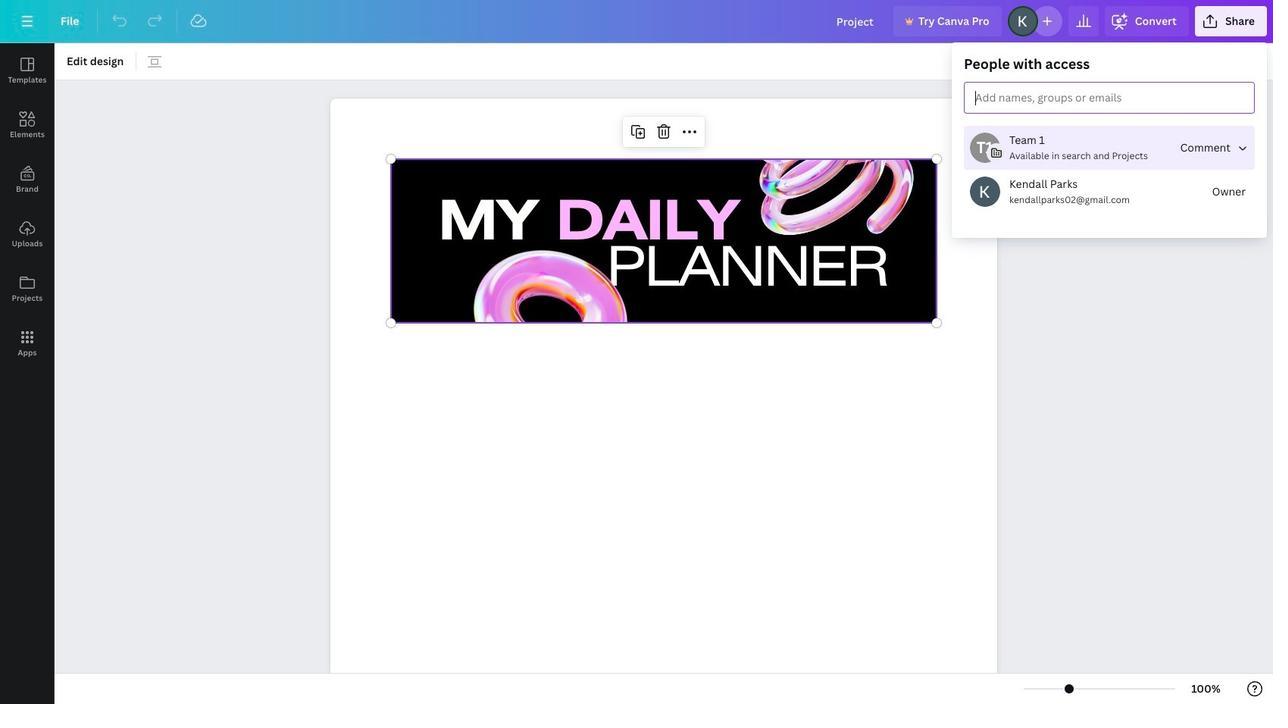 Task type: locate. For each thing, give the bounding box(es) containing it.
Zoom button
[[1182, 677, 1231, 701]]

main menu bar
[[0, 0, 1273, 43]]

group
[[964, 55, 1255, 226]]

None text field
[[330, 90, 997, 704]]

side panel tab list
[[0, 43, 55, 371]]

team 1 image
[[970, 133, 1000, 163]]



Task type: vqa. For each thing, say whether or not it's contained in the screenshot.
and
no



Task type: describe. For each thing, give the bounding box(es) containing it.
Design title text field
[[824, 6, 887, 36]]

team 1 element
[[970, 133, 1000, 163]]

Can comment button
[[1174, 133, 1255, 163]]

Add names, groups or emails text field
[[969, 87, 1122, 109]]



